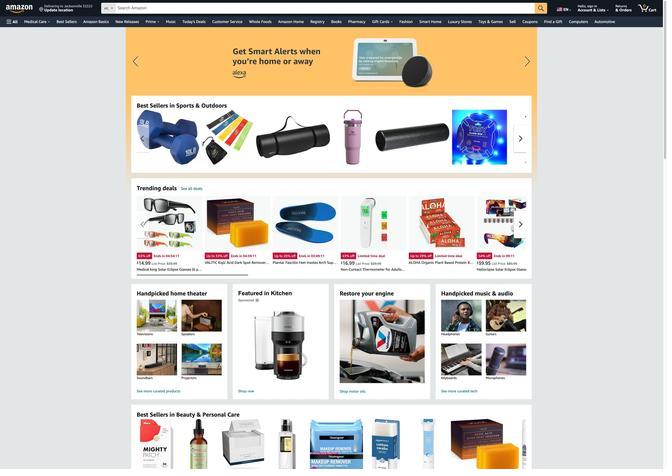 Task type: locate. For each thing, give the bounding box(es) containing it.
None submit
[[535, 3, 547, 14]]

list
[[137, 110, 667, 165], [137, 196, 667, 273], [137, 419, 667, 469]]

get smart alerts when you're home or away. alexa. image
[[126, 27, 537, 192]]

carousel previous slide image
[[140, 136, 144, 142], [140, 222, 144, 228]]

carousel previous slide image for amazon basics neoprene coated hexagon workout dumbbell hand weight image
[[140, 136, 144, 142]]

1 vertical spatial list
[[137, 196, 667, 273]]

carousel next slide image
[[519, 136, 523, 142]]

amazon basics high-density round foam roller for exercise, massage, muscle recovery image
[[375, 123, 450, 152]]

televisions image
[[131, 300, 182, 332]]

amazon basics hypoallergenic 100% cotton rounds, 100 count image
[[421, 419, 436, 469]]

None search field
[[101, 3, 547, 14]]

helioclipse solar eclipse glasses aas approved 2024 - [50 pack] trusted for direct solar eclipse viewing - iso 12312-2 &... image
[[484, 198, 536, 248]]

guitars image
[[481, 300, 532, 332]]

amazon basics 1/2-inch extra thick exercise yoga mat image
[[256, 116, 330, 158]]

0 vertical spatial carousel previous slide image
[[140, 136, 144, 142]]

valitic kojic acid dark spot remover soap bars with vitamin c, retinol, collagen, turmeric - original japanese complex... image
[[207, 199, 268, 248], [451, 419, 519, 469]]

1 list from the top
[[137, 110, 667, 165]]

hero cosmetics mighty patch™ original patch - hydrocolloid acne pimple patch for covering zits and blemishes, spot... image
[[140, 419, 174, 469]]

amazon basics neoprene coated hexagon workout dumbbell hand weight image
[[137, 110, 199, 165]]

lifestraw personal water filter for hiking, camping, travel, and emergency preparedness image
[[523, 110, 537, 165]]

plantar fasciitis feet insoles arch supports orthotics inserts relieve flat feet, high arch, foot pain image
[[275, 202, 336, 244]]

mielle organics rosemary mint scalp & hair strengthening oil for all hair types, 2 ounce image
[[187, 419, 212, 469]]

0 vertical spatial valitic kojic acid dark spot remover soap bars with vitamin c, retinol, collagen, turmeric - original japanese complex... image
[[207, 199, 268, 248]]

restore your engine image
[[330, 300, 434, 383]]

list for carousel next slide image on the top right of the page
[[137, 196, 667, 273]]

1 vertical spatial valitic kojic acid dark spot remover soap bars with vitamin c, retinol, collagen, turmeric - original japanese complex... image
[[451, 419, 519, 469]]

1 vertical spatial carousel previous slide image
[[140, 222, 144, 228]]

main content
[[0, 27, 667, 469]]

2 carousel previous slide image from the top
[[140, 222, 144, 228]]

amazon basics cotton swabs, 500 count image
[[372, 419, 400, 469]]

clean skin club clean towels xl, 100% usda biobased face towel, disposable face towelette, makeup remover dry wipes,... image
[[222, 419, 265, 469]]

fit simplify resistance loop exercise bands with instruction guide and carry bag, set of 5 image
[[202, 110, 253, 165]]

0 vertical spatial list
[[137, 110, 667, 165]]

navigation navigation
[[0, 0, 663, 27]]

microphones image
[[481, 344, 532, 376]]

soundbars image
[[131, 344, 182, 376]]

1 carousel previous slide image from the top
[[140, 136, 144, 142]]

aloha organic plant based protein bars image
[[418, 198, 465, 248]]

2 list from the top
[[137, 196, 667, 273]]

0 horizontal spatial valitic kojic acid dark spot remover soap bars with vitamin c, retinol, collagen, turmeric - original japanese complex... image
[[207, 199, 268, 248]]

2 vertical spatial list
[[137, 419, 667, 469]]



Task type: describe. For each thing, give the bounding box(es) containing it.
amazon image
[[6, 5, 33, 13]]

3 list from the top
[[137, 419, 667, 469]]

speakers image
[[176, 300, 227, 332]]

none submit inside search box
[[535, 3, 547, 14]]

projectors image
[[176, 344, 227, 376]]

neutrogena cleansing fragrance free makeup remover face wipes, cleansing facial towelettes for waterproof makeup,... image
[[310, 419, 363, 469]]

1 horizontal spatial valitic kojic acid dark spot remover soap bars with vitamin c, retinol, collagen, turmeric - original japanese complex... image
[[451, 419, 519, 469]]

carousel next slide image
[[519, 222, 523, 228]]

medical king solar eclipse glasses (6 pack) 3 colers 2024 ce and iso certified safe shades for direct sun viewing image
[[143, 198, 196, 248]]

list for carousel next slide icon
[[137, 110, 667, 165]]

headphones image
[[436, 300, 487, 332]]

none search field inside navigation navigation
[[101, 3, 547, 14]]

Search Amazon text field
[[115, 3, 535, 13]]

non-contact thermometer for adults and kids, fsa eligible, accurate & easy to use, 1 second result, mute mode,... image
[[360, 198, 388, 248]]

stanley iceflow stainless steel tumbler with straw, vacuum insulated water bottle for home, office or car, reusable cup... image
[[344, 110, 362, 165]]

carousel previous slide image for medical king solar eclipse glasses (6 pack) 3 colers 2024 ce and iso certified safe shades for direct sun viewing image
[[140, 222, 144, 228]]

cerave moisturizing cream | body and face moisturizer for dry skin | body cream with hyaluronic acid and ceramides |... image
[[522, 419, 569, 469]]

keyboards image
[[436, 344, 487, 376]]

cosrx snail mucin 96% power repairing essence 3.38 fl.oz 100ml, hydrating serum for face with snail secretion filtrate... image
[[279, 419, 296, 469]]

tosy flying ring - 12 leds, super bright, soft, auto light up, safe, waterproof, lightweight frisbee, cool birthday,... image
[[452, 110, 507, 165]]



Task type: vqa. For each thing, say whether or not it's contained in the screenshot.
Amazon Basics 1/2-Inch Extra Thick Exercise Yoga Mat image
yes



